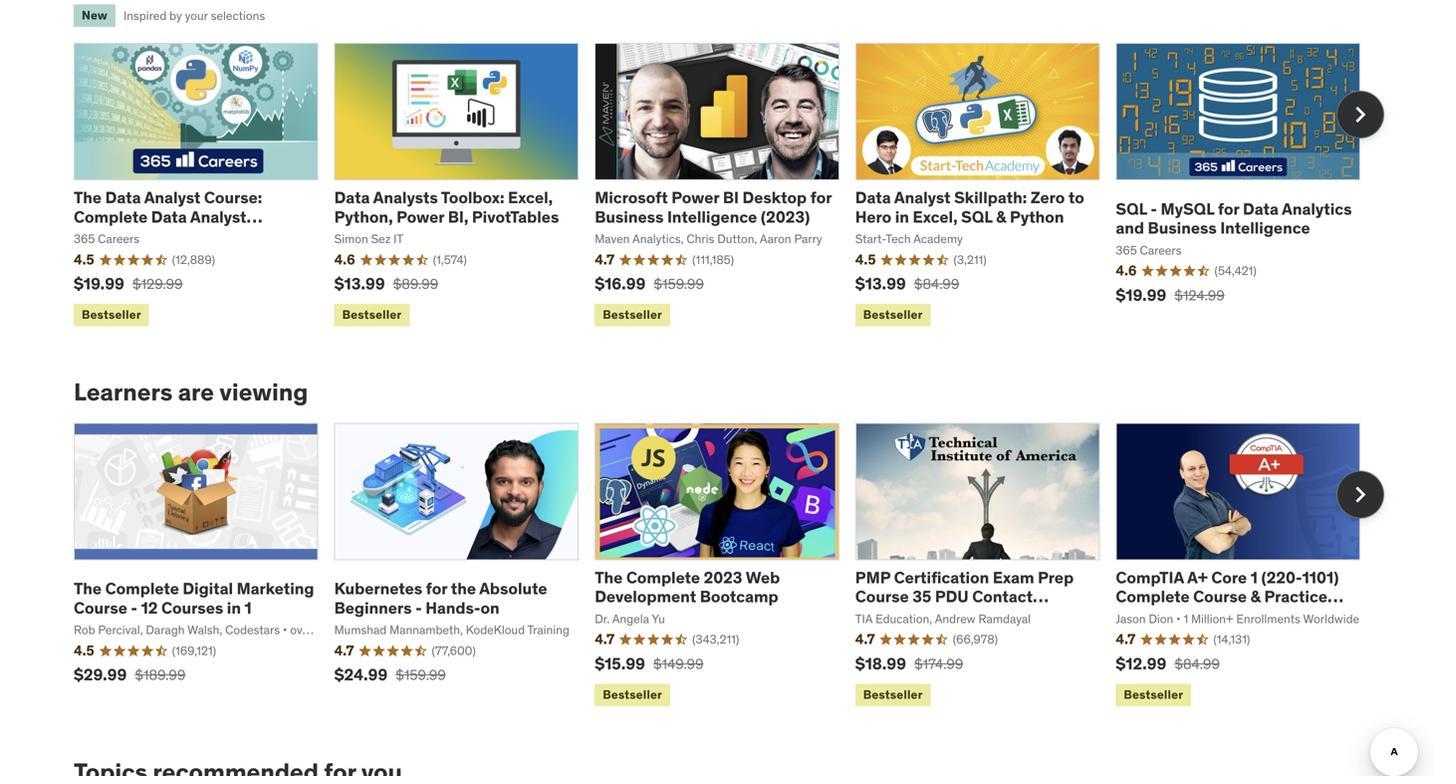 Task type: locate. For each thing, give the bounding box(es) containing it.
sql
[[1116, 199, 1147, 219], [961, 207, 993, 227]]

1
[[1251, 567, 1258, 588], [245, 598, 252, 618]]

0 horizontal spatial exam
[[993, 567, 1035, 588]]

sql left the python
[[961, 207, 993, 227]]

bootcamp
[[74, 226, 152, 246], [700, 586, 779, 607]]

intelligence inside the microsoft power bi desktop for business intelligence (2023)
[[667, 207, 757, 227]]

course for pmp certification exam prep course 35 pdu contact hours/pdu
[[855, 586, 909, 607]]

0 horizontal spatial &
[[996, 207, 1007, 227]]

1 horizontal spatial course
[[855, 586, 909, 607]]

12
[[141, 598, 158, 618]]

for inside the microsoft power bi desktop for business intelligence (2023)
[[811, 187, 832, 208]]

1 horizontal spatial exam
[[1116, 606, 1158, 626]]

0 horizontal spatial 1
[[245, 598, 252, 618]]

for right "(2023)" on the right top
[[811, 187, 832, 208]]

learners are viewing
[[74, 377, 308, 407]]

intelligence left "(2023)" on the right top
[[667, 207, 757, 227]]

bi
[[723, 187, 739, 208]]

sql inside sql - mysql for data analytics and business intelligence
[[1116, 199, 1147, 219]]

0 horizontal spatial business
[[595, 207, 664, 227]]

in
[[895, 207, 909, 227], [227, 598, 241, 618]]

0 horizontal spatial power
[[397, 207, 444, 227]]

1 horizontal spatial for
[[811, 187, 832, 208]]

1 vertical spatial carousel element
[[74, 423, 1385, 710]]

practice
[[1265, 586, 1328, 607]]

exam left prep
[[993, 567, 1035, 588]]

0 horizontal spatial for
[[426, 578, 447, 599]]

by
[[170, 8, 182, 23]]

data
[[105, 187, 141, 208], [334, 187, 370, 208], [855, 187, 891, 208], [1243, 199, 1279, 219], [151, 207, 187, 227]]

for inside sql - mysql for data analytics and business intelligence
[[1218, 199, 1240, 219]]

are
[[178, 377, 214, 407]]

0 horizontal spatial course
[[74, 598, 127, 618]]

contact
[[973, 586, 1033, 607]]

inspired by your selections
[[124, 8, 265, 23]]

1 vertical spatial &
[[1251, 586, 1261, 607]]

2 horizontal spatial course
[[1194, 586, 1247, 607]]

the for complete
[[74, 187, 102, 208]]

- for the complete digital marketing course - 12 courses in 1
[[131, 598, 138, 618]]

power
[[672, 187, 720, 208], [397, 207, 444, 227]]

carousel element containing the complete 2023 web development bootcamp
[[74, 423, 1385, 710]]

beginners
[[334, 598, 412, 618]]

1 right core
[[1251, 567, 1258, 588]]

mysql
[[1161, 199, 1215, 219]]

excel, right hero
[[913, 207, 958, 227]]

data analyst skillpath: zero to hero in excel, sql & python link
[[855, 187, 1085, 227]]

analyst
[[144, 187, 201, 208], [894, 187, 951, 208], [190, 207, 247, 227]]

0 horizontal spatial in
[[227, 598, 241, 618]]

- right and
[[1151, 199, 1158, 219]]

course inside comptia a+ core 1 (220-1101) complete course & practice exam
[[1194, 586, 1247, 607]]

1 horizontal spatial &
[[1251, 586, 1261, 607]]

0 vertical spatial carousel element
[[74, 43, 1385, 330]]

course:
[[204, 187, 262, 208]]

intelligence
[[667, 207, 757, 227], [1221, 218, 1311, 238]]

1 right digital
[[245, 598, 252, 618]]

learners
[[74, 377, 173, 407]]

course for the complete digital marketing course - 12 courses in 1
[[74, 598, 127, 618]]

0 horizontal spatial bootcamp
[[74, 226, 152, 246]]

& left (220- at the right bottom of page
[[1251, 586, 1261, 607]]

complete inside the complete 2023 web development bootcamp
[[626, 567, 700, 588]]

1 horizontal spatial -
[[415, 598, 422, 618]]

in right hero
[[895, 207, 909, 227]]

0 vertical spatial &
[[996, 207, 1007, 227]]

business inside the microsoft power bi desktop for business intelligence (2023)
[[595, 207, 664, 227]]

0 horizontal spatial intelligence
[[667, 207, 757, 227]]

core
[[1212, 567, 1247, 588]]

inspired
[[124, 8, 167, 23]]

the inside the complete 2023 web development bootcamp
[[595, 567, 623, 588]]

exam down comptia at right bottom
[[1116, 606, 1158, 626]]

kubernetes for the absolute beginners - hands-on
[[334, 578, 547, 618]]

-
[[1151, 199, 1158, 219], [131, 598, 138, 618], [415, 598, 422, 618]]

& left the python
[[996, 207, 1007, 227]]

complete inside the data analyst course: complete data analyst bootcamp
[[74, 207, 148, 227]]

pmp
[[855, 567, 891, 588]]

&
[[996, 207, 1007, 227], [1251, 586, 1261, 607]]

0 vertical spatial in
[[895, 207, 909, 227]]

0 horizontal spatial -
[[131, 598, 138, 618]]

comptia a+ core 1 (220-1101) complete course & practice exam
[[1116, 567, 1339, 626]]

comptia
[[1116, 567, 1184, 588]]

(2023)
[[761, 207, 810, 227]]

kubernetes
[[334, 578, 422, 599]]

0 horizontal spatial sql
[[961, 207, 993, 227]]

1 vertical spatial in
[[227, 598, 241, 618]]

the inside the complete digital marketing course - 12 courses in 1
[[74, 578, 102, 599]]

1 carousel element from the top
[[74, 43, 1385, 330]]

complete inside comptia a+ core 1 (220-1101) complete course & practice exam
[[1116, 586, 1190, 607]]

course left the 35 on the bottom right
[[855, 586, 909, 607]]

2 horizontal spatial for
[[1218, 199, 1240, 219]]

2 horizontal spatial -
[[1151, 199, 1158, 219]]

sql - mysql for data analytics and business intelligence link
[[1116, 199, 1352, 238]]

1 horizontal spatial in
[[895, 207, 909, 227]]

1 horizontal spatial excel,
[[913, 207, 958, 227]]

intelligence right mysql
[[1221, 218, 1311, 238]]

desktop
[[743, 187, 807, 208]]

excel, inside 'data analysts toolbox: excel, python, power bi, pivottables'
[[508, 187, 553, 208]]

- left 12
[[131, 598, 138, 618]]

power left "bi"
[[672, 187, 720, 208]]

for right mysql
[[1218, 199, 1240, 219]]

zero
[[1031, 187, 1065, 208]]

sql left mysql
[[1116, 199, 1147, 219]]

1 horizontal spatial intelligence
[[1221, 218, 1311, 238]]

- inside kubernetes for the absolute beginners - hands-on
[[415, 598, 422, 618]]

course left (220- at the right bottom of page
[[1194, 586, 1247, 607]]

carousel element
[[74, 43, 1385, 330], [74, 423, 1385, 710]]

- inside the complete digital marketing course - 12 courses in 1
[[131, 598, 138, 618]]

in right the courses
[[227, 598, 241, 618]]

the
[[74, 187, 102, 208], [595, 567, 623, 588], [74, 578, 102, 599]]

excel,
[[508, 187, 553, 208], [913, 207, 958, 227]]

0 vertical spatial bootcamp
[[74, 226, 152, 246]]

complete
[[74, 207, 148, 227], [626, 567, 700, 588], [105, 578, 179, 599], [1116, 586, 1190, 607]]

1 vertical spatial bootcamp
[[700, 586, 779, 607]]

1 vertical spatial exam
[[1116, 606, 1158, 626]]

1 vertical spatial 1
[[245, 598, 252, 618]]

1 horizontal spatial power
[[672, 187, 720, 208]]

the inside the data analyst course: complete data analyst bootcamp
[[74, 187, 102, 208]]

course inside the complete digital marketing course - 12 courses in 1
[[74, 598, 127, 618]]

sql inside data analyst skillpath: zero to hero in excel, sql & python
[[961, 207, 993, 227]]

exam
[[993, 567, 1035, 588], [1116, 606, 1158, 626]]

0 horizontal spatial excel,
[[508, 187, 553, 208]]

2 carousel element from the top
[[74, 423, 1385, 710]]

analytics
[[1282, 199, 1352, 219]]

- inside sql - mysql for data analytics and business intelligence
[[1151, 199, 1158, 219]]

excel, right toolbox: at the top of page
[[508, 187, 553, 208]]

1 horizontal spatial sql
[[1116, 199, 1147, 219]]

business
[[595, 207, 664, 227], [1148, 218, 1217, 238]]

course
[[855, 586, 909, 607], [1194, 586, 1247, 607], [74, 598, 127, 618]]

power inside the microsoft power bi desktop for business intelligence (2023)
[[672, 187, 720, 208]]

marketing
[[237, 578, 314, 599]]

intelligence inside sql - mysql for data analytics and business intelligence
[[1221, 218, 1311, 238]]

course left 12
[[74, 598, 127, 618]]

next image
[[1345, 99, 1377, 131]]

microsoft
[[595, 187, 668, 208]]

power left bi,
[[397, 207, 444, 227]]

the for course
[[74, 578, 102, 599]]

the
[[451, 578, 476, 599]]

1 horizontal spatial 1
[[1251, 567, 1258, 588]]

for
[[811, 187, 832, 208], [1218, 199, 1240, 219], [426, 578, 447, 599]]

for left the
[[426, 578, 447, 599]]

microsoft power bi desktop for business intelligence (2023) link
[[595, 187, 832, 227]]

0 vertical spatial 1
[[1251, 567, 1258, 588]]

1 horizontal spatial business
[[1148, 218, 1217, 238]]

bi,
[[448, 207, 469, 227]]

0 vertical spatial exam
[[993, 567, 1035, 588]]

the complete 2023 web development bootcamp
[[595, 567, 780, 607]]

1 horizontal spatial bootcamp
[[700, 586, 779, 607]]

web
[[746, 567, 780, 588]]

exam inside pmp certification exam prep course 35 pdu contact hours/pdu
[[993, 567, 1035, 588]]

35
[[913, 586, 932, 607]]

course inside pmp certification exam prep course 35 pdu contact hours/pdu
[[855, 586, 909, 607]]

data analysts toolbox: excel, python, power bi, pivottables
[[334, 187, 559, 227]]

- left the hands-
[[415, 598, 422, 618]]



Task type: vqa. For each thing, say whether or not it's contained in the screenshot.
Personal within the Get this course, plus 11,000+ of our top-rated courses, with Personal Plan.
no



Task type: describe. For each thing, give the bounding box(es) containing it.
data inside 'data analysts toolbox: excel, python, power bi, pivottables'
[[334, 187, 370, 208]]

absolute
[[479, 578, 547, 599]]

& inside data analyst skillpath: zero to hero in excel, sql & python
[[996, 207, 1007, 227]]

in inside the complete digital marketing course - 12 courses in 1
[[227, 598, 241, 618]]

excel, inside data analyst skillpath: zero to hero in excel, sql & python
[[913, 207, 958, 227]]

bootcamp inside the data analyst course: complete data analyst bootcamp
[[74, 226, 152, 246]]

business inside sql - mysql for data analytics and business intelligence
[[1148, 218, 1217, 238]]

hours/pdu
[[855, 606, 943, 626]]

prep
[[1038, 567, 1074, 588]]

sql - mysql for data analytics and business intelligence
[[1116, 199, 1352, 238]]

power inside 'data analysts toolbox: excel, python, power bi, pivottables'
[[397, 207, 444, 227]]

pivottables
[[472, 207, 559, 227]]

selections
[[211, 8, 265, 23]]

the complete digital marketing course - 12 courses in 1 link
[[74, 578, 314, 618]]

hands-
[[426, 598, 481, 618]]

skillpath:
[[954, 187, 1027, 208]]

certification
[[894, 567, 989, 588]]

the for development
[[595, 567, 623, 588]]

the complete 2023 web development bootcamp link
[[595, 567, 780, 607]]

python,
[[334, 207, 393, 227]]

2023
[[704, 567, 743, 588]]

comptia a+ core 1 (220-1101) complete course & practice exam link
[[1116, 567, 1344, 626]]

the data analyst course: complete data analyst bootcamp
[[74, 187, 262, 246]]

viewing
[[219, 377, 308, 407]]

pmp certification exam prep course 35 pdu contact hours/pdu link
[[855, 567, 1074, 626]]

a+
[[1188, 567, 1208, 588]]

the data analyst course: complete data analyst bootcamp link
[[74, 187, 263, 246]]

new
[[82, 8, 108, 23]]

and
[[1116, 218, 1145, 238]]

your
[[185, 8, 208, 23]]

1 inside the complete digital marketing course - 12 courses in 1
[[245, 598, 252, 618]]

complete inside the complete digital marketing course - 12 courses in 1
[[105, 578, 179, 599]]

data analysts toolbox: excel, python, power bi, pivottables link
[[334, 187, 559, 227]]

toolbox:
[[441, 187, 505, 208]]

data analyst skillpath: zero to hero in excel, sql & python
[[855, 187, 1085, 227]]

1101)
[[1303, 567, 1339, 588]]

kubernetes for the absolute beginners - hands-on link
[[334, 578, 547, 618]]

courses
[[161, 598, 223, 618]]

the complete digital marketing course - 12 courses in 1
[[74, 578, 314, 618]]

hero
[[855, 207, 892, 227]]

for inside kubernetes for the absolute beginners - hands-on
[[426, 578, 447, 599]]

pdu
[[935, 586, 969, 607]]

to
[[1069, 187, 1085, 208]]

development
[[595, 586, 697, 607]]

in inside data analyst skillpath: zero to hero in excel, sql & python
[[895, 207, 909, 227]]

data inside data analyst skillpath: zero to hero in excel, sql & python
[[855, 187, 891, 208]]

carousel element containing the data analyst course: complete data analyst bootcamp
[[74, 43, 1385, 330]]

data inside sql - mysql for data analytics and business intelligence
[[1243, 199, 1279, 219]]

- for kubernetes for the absolute beginners - hands-on
[[415, 598, 422, 618]]

digital
[[183, 578, 233, 599]]

analysts
[[373, 187, 438, 208]]

1 inside comptia a+ core 1 (220-1101) complete course & practice exam
[[1251, 567, 1258, 588]]

& inside comptia a+ core 1 (220-1101) complete course & practice exam
[[1251, 586, 1261, 607]]

(220-
[[1262, 567, 1303, 588]]

on
[[481, 598, 500, 618]]

analyst inside data analyst skillpath: zero to hero in excel, sql & python
[[894, 187, 951, 208]]

python
[[1010, 207, 1064, 227]]

exam inside comptia a+ core 1 (220-1101) complete course & practice exam
[[1116, 606, 1158, 626]]

bootcamp inside the complete 2023 web development bootcamp
[[700, 586, 779, 607]]

next image
[[1345, 479, 1377, 511]]

pmp certification exam prep course 35 pdu contact hours/pdu
[[855, 567, 1074, 626]]

microsoft power bi desktop for business intelligence (2023)
[[595, 187, 832, 227]]



